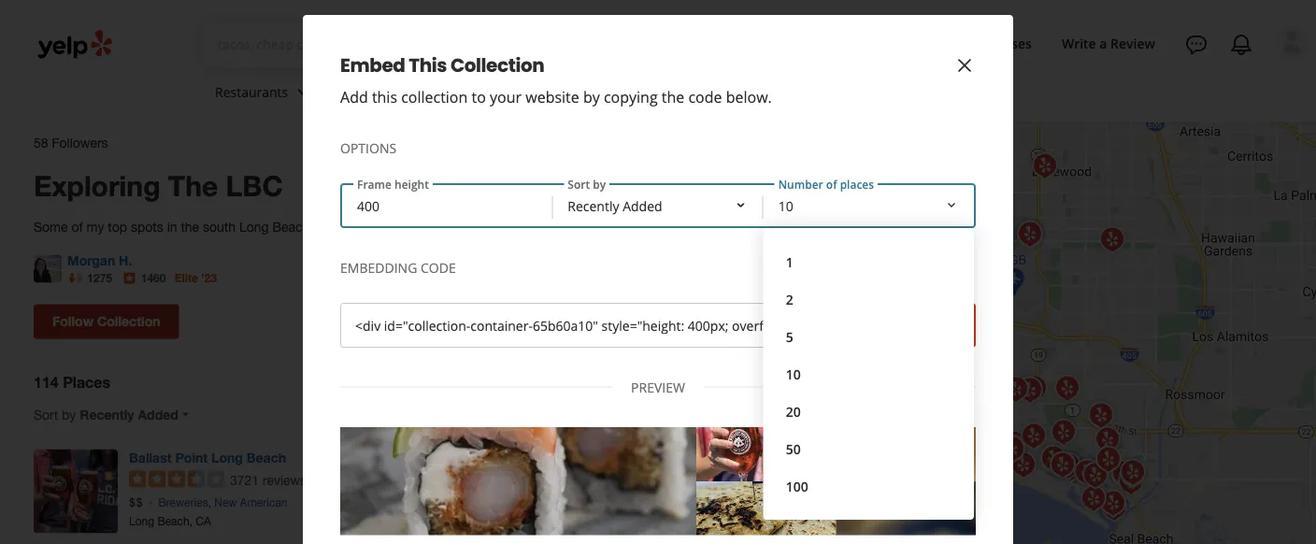Task type: vqa. For each thing, say whether or not it's contained in the screenshot.
search field
yes



Task type: locate. For each thing, give the bounding box(es) containing it.
beach up 3721 reviews
[[247, 450, 286, 465]]

exploring
[[34, 168, 160, 202]]

0 vertical spatial long
[[239, 219, 269, 234]]

tacos, cheap dinner, Max's text field
[[218, 35, 507, 53]]

  text field
[[218, 35, 507, 55], [340, 303, 822, 348]]

by right website
[[583, 87, 600, 107]]

collection
[[450, 52, 544, 79], [581, 305, 639, 320], [97, 313, 160, 329], [581, 322, 639, 337]]

1 horizontal spatial the
[[662, 87, 685, 107]]

58
[[34, 135, 48, 150]]

collection
[[401, 87, 468, 107]]

preview
[[631, 378, 685, 396]]

long right south at the top
[[239, 219, 269, 234]]

breweries
[[158, 496, 208, 509]]

10
[[786, 365, 801, 383]]

morgan h. link
[[67, 253, 132, 268]]

embed this collection dialog
[[0, 0, 1316, 544]]

collection up your
[[450, 52, 544, 79]]

Number of places field
[[763, 185, 974, 520]]

the
[[168, 168, 218, 202]]

write
[[1062, 34, 1096, 52]]

3.5 star rating image
[[129, 471, 224, 488]]

of
[[71, 219, 83, 234]]

long down '$$'
[[129, 514, 154, 527]]

1 vertical spatial embed
[[535, 305, 577, 320]]

beach left area.
[[272, 219, 310, 234]]

h.
[[119, 253, 132, 268]]

american
[[240, 496, 287, 509]]

0 vertical spatial   text field
[[218, 35, 507, 55]]

notifications image
[[1230, 34, 1253, 56]]

100 button
[[778, 467, 959, 505]]

1 2 5 10
[[786, 253, 801, 383]]

to
[[472, 87, 486, 107]]

1 vertical spatial   text field
[[340, 303, 822, 348]]

reviews
[[263, 472, 307, 488]]

review
[[1111, 34, 1155, 52]]

area.
[[313, 219, 342, 234]]

collection down 1460
[[97, 313, 160, 329]]

messages image
[[1185, 34, 1208, 56]]

for businesses
[[938, 34, 1032, 52]]

embed
[[340, 52, 405, 79], [535, 305, 577, 320]]

by right sort
[[62, 407, 76, 422]]

embed up the this
[[340, 52, 405, 79]]

114
[[34, 374, 59, 391]]

elite '23 link
[[175, 271, 217, 284]]

morgan h.
[[67, 253, 132, 268]]

point
[[175, 450, 208, 465]]

breweries , new american
[[158, 496, 287, 509]]

1 horizontal spatial embed
[[535, 305, 577, 320]]

some
[[34, 219, 68, 234]]

10 button
[[778, 355, 959, 393]]

in
[[167, 219, 177, 234]]

add
[[340, 87, 368, 107]]

beach
[[272, 219, 310, 234], [247, 450, 286, 465]]

for businesses link
[[931, 26, 1039, 60]]

,
[[208, 496, 211, 509]]

0 vertical spatial embed
[[340, 52, 405, 79]]

recently
[[80, 407, 134, 422]]

embed collection report collection
[[535, 305, 639, 337]]

0 vertical spatial beach
[[272, 219, 310, 234]]

1 vertical spatial by
[[62, 407, 76, 422]]

embed up 'report'
[[535, 305, 577, 320]]

the left code
[[662, 87, 685, 107]]

collection up report collection link
[[581, 305, 639, 320]]

notifications image
[[1230, 34, 1253, 56]]

0 vertical spatial the
[[662, 87, 685, 107]]

the right in
[[181, 219, 199, 234]]

write a review
[[1062, 34, 1155, 52]]

embed inside dialog
[[340, 52, 405, 79]]

None search field
[[203, 22, 894, 67]]

a
[[1100, 34, 1107, 52]]

1 button
[[778, 243, 959, 280]]

this
[[409, 52, 447, 79]]

long up 3721
[[211, 450, 243, 465]]

58 followers
[[34, 135, 108, 150]]

1 vertical spatial the
[[181, 219, 199, 234]]

1460
[[141, 271, 166, 284]]

ca
[[196, 514, 211, 527]]

elite
[[175, 271, 198, 284]]

embed inside embed collection report collection
[[535, 305, 577, 320]]

0 horizontal spatial the
[[181, 219, 199, 234]]

0 horizontal spatial by
[[62, 407, 76, 422]]

0 horizontal spatial embed
[[340, 52, 405, 79]]

this
[[372, 87, 397, 107]]

'23
[[201, 271, 217, 284]]

embed for embed collection report collection
[[535, 305, 577, 320]]

100
[[786, 477, 808, 495]]

elite '23
[[175, 271, 217, 284]]

20
[[786, 402, 801, 420]]

my
[[86, 219, 104, 234]]

embed collection link
[[535, 305, 639, 320]]

follow collection
[[52, 313, 160, 329]]

by
[[583, 87, 600, 107], [62, 407, 76, 422]]

20 button
[[778, 393, 959, 430]]

messages image
[[1185, 34, 1208, 56]]

1 horizontal spatial by
[[583, 87, 600, 107]]

south
[[203, 219, 236, 234]]

0 vertical spatial by
[[583, 87, 600, 107]]

collection inside dialog
[[450, 52, 544, 79]]



Task type: describe. For each thing, give the bounding box(es) containing it.
1 vertical spatial beach
[[247, 450, 286, 465]]

new american link
[[214, 496, 287, 509]]

embed this collection
[[340, 52, 544, 79]]

sort
[[34, 407, 58, 422]]

morgan
[[67, 253, 115, 268]]

400 number field
[[342, 185, 553, 226]]

followers
[[52, 135, 108, 150]]

places
[[63, 374, 110, 391]]

2
[[786, 290, 793, 308]]

1
[[786, 253, 793, 271]]

morgan h. image
[[34, 255, 62, 283]]

2 vertical spatial long
[[129, 514, 154, 527]]

ballast point long beach link
[[129, 450, 286, 465]]

embed for embed this collection
[[340, 52, 405, 79]]

collection down embed collection link
[[581, 322, 639, 337]]

website
[[526, 87, 579, 107]]

collection inside button
[[97, 313, 160, 329]]

options
[[340, 139, 396, 157]]

ballast
[[129, 450, 172, 465]]

spots
[[131, 219, 163, 234]]

report collection link
[[537, 322, 639, 337]]

1275
[[87, 271, 112, 284]]

50 button
[[778, 430, 959, 467]]

ballast point long beach image
[[34, 449, 118, 533]]

close image
[[953, 54, 976, 77]]

1 vertical spatial long
[[211, 450, 243, 465]]

businesses
[[962, 34, 1032, 52]]

follow
[[52, 313, 94, 329]]

write a review link
[[1054, 26, 1163, 60]]

breweries link
[[158, 496, 208, 509]]

some of my top spots in the south long beach area.
[[34, 219, 342, 234]]

added
[[138, 407, 178, 422]]

Sort by field
[[553, 185, 763, 226]]

embedding code
[[340, 258, 456, 276]]

for
[[938, 34, 959, 52]]

report
[[537, 322, 577, 337]]

2 button
[[778, 280, 959, 318]]

new
[[214, 496, 237, 509]]

code
[[421, 258, 456, 276]]

sort by recently added
[[34, 407, 178, 422]]

3721
[[230, 472, 259, 488]]

your
[[490, 87, 522, 107]]

embedding
[[340, 258, 417, 276]]

by inside embed this collection dialog
[[583, 87, 600, 107]]

long beach, ca
[[129, 514, 211, 527]]

copying
[[604, 87, 658, 107]]

  text field inside embed this collection dialog
[[340, 303, 822, 348]]

3721 reviews
[[230, 472, 307, 488]]

code
[[688, 87, 722, 107]]

close image
[[953, 54, 976, 77]]

exploring the lbc
[[34, 168, 283, 202]]

lbc
[[226, 168, 283, 202]]

map region
[[608, 116, 1316, 544]]

below.
[[726, 87, 772, 107]]

beach,
[[157, 514, 193, 527]]

ballast point long beach
[[129, 450, 286, 465]]

50
[[786, 440, 801, 458]]

5 button
[[778, 318, 959, 355]]

114 places
[[34, 374, 110, 391]]

follow collection button
[[34, 304, 179, 339]]

5
[[786, 328, 793, 345]]

add this collection to your website by copying the code below.
[[340, 87, 772, 107]]

$$
[[129, 496, 143, 509]]

top
[[108, 219, 127, 234]]

the inside embed this collection dialog
[[662, 87, 685, 107]]



